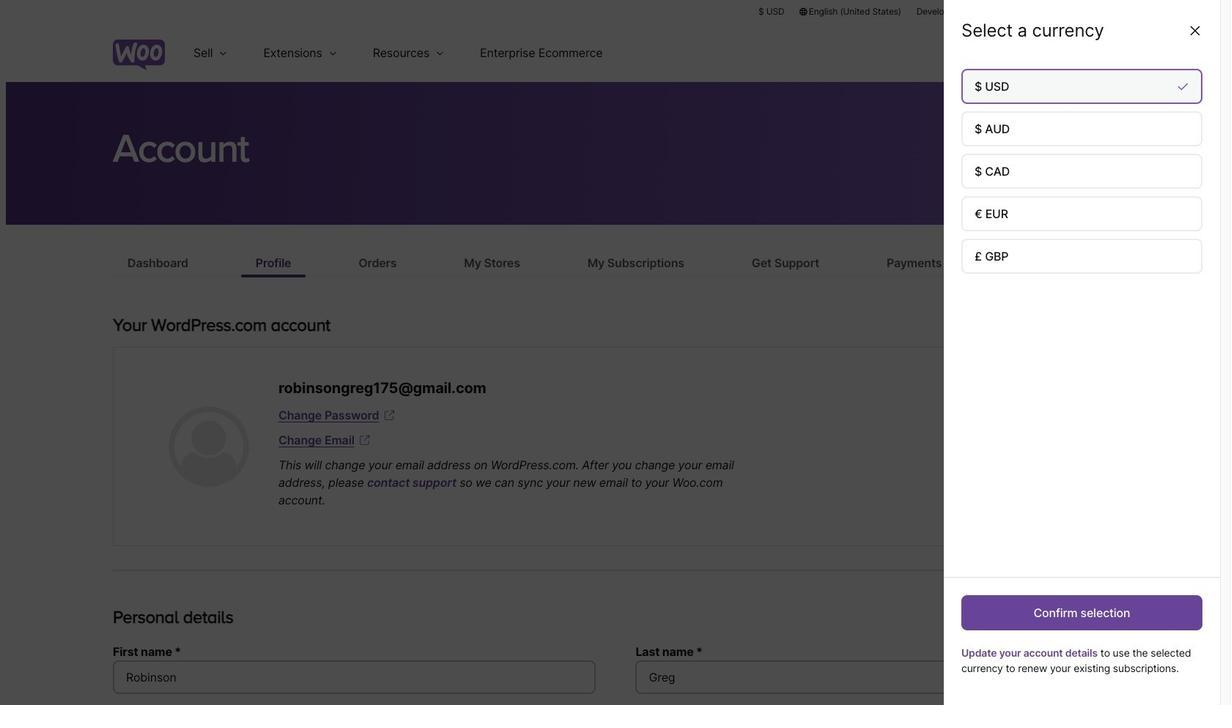 Task type: locate. For each thing, give the bounding box(es) containing it.
None text field
[[113, 661, 595, 695], [636, 661, 1118, 695], [113, 661, 595, 695], [636, 661, 1118, 695]]

0 vertical spatial external link image
[[382, 408, 397, 423]]

close selector image
[[1188, 23, 1203, 38]]

service navigation menu element
[[1031, 29, 1118, 77]]

1 vertical spatial external link image
[[357, 433, 372, 448]]

0 horizontal spatial external link image
[[357, 433, 372, 448]]

open account menu image
[[1095, 41, 1118, 64]]

external link image
[[382, 408, 397, 423], [357, 433, 372, 448]]



Task type: describe. For each thing, give the bounding box(es) containing it.
gravatar image image
[[169, 407, 249, 487]]

search image
[[1057, 41, 1081, 64]]

1 horizontal spatial external link image
[[382, 408, 397, 423]]



Task type: vqa. For each thing, say whether or not it's contained in the screenshot.
the right External Link image
yes



